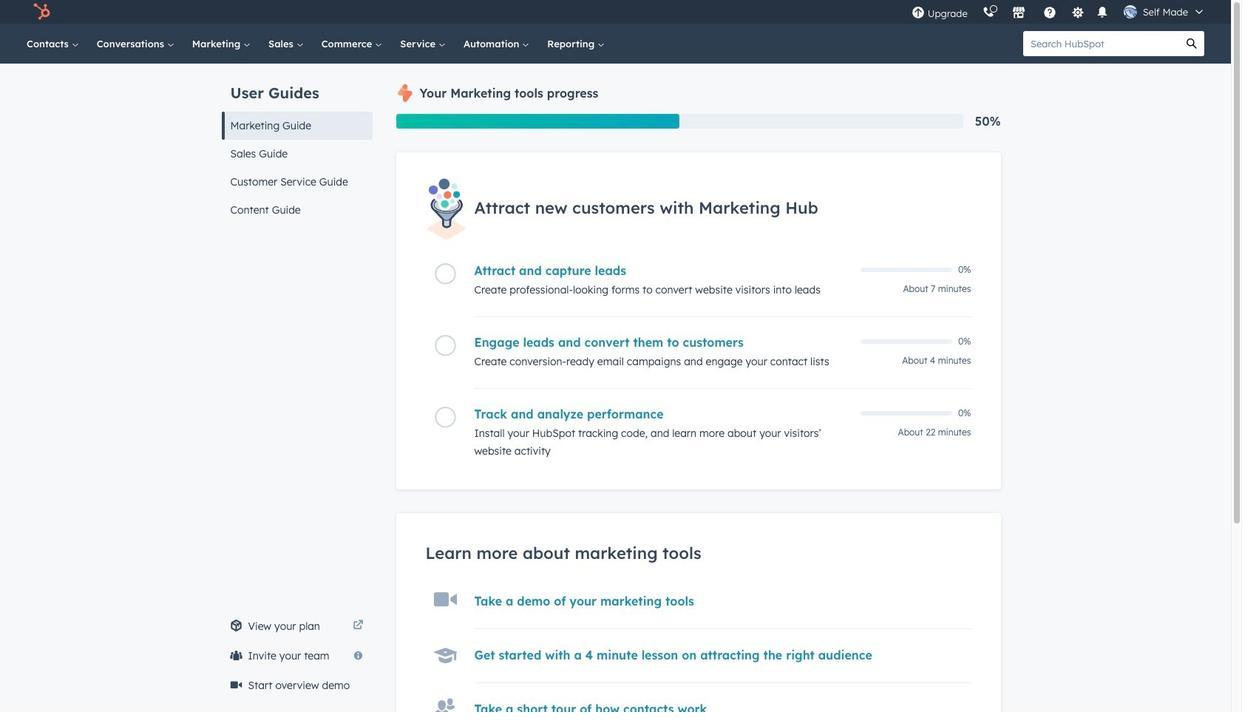 Task type: locate. For each thing, give the bounding box(es) containing it.
link opens in a new window image
[[353, 618, 363, 635]]

menu
[[904, 0, 1214, 24]]

progress bar
[[396, 114, 680, 129]]

link opens in a new window image
[[353, 620, 363, 632]]

user guides element
[[221, 64, 372, 224]]

Search HubSpot search field
[[1024, 31, 1180, 56]]

ruby anderson image
[[1124, 5, 1137, 18]]



Task type: vqa. For each thing, say whether or not it's contained in the screenshot.
MENU at the right top of page
yes



Task type: describe. For each thing, give the bounding box(es) containing it.
marketplaces image
[[1012, 7, 1026, 20]]



